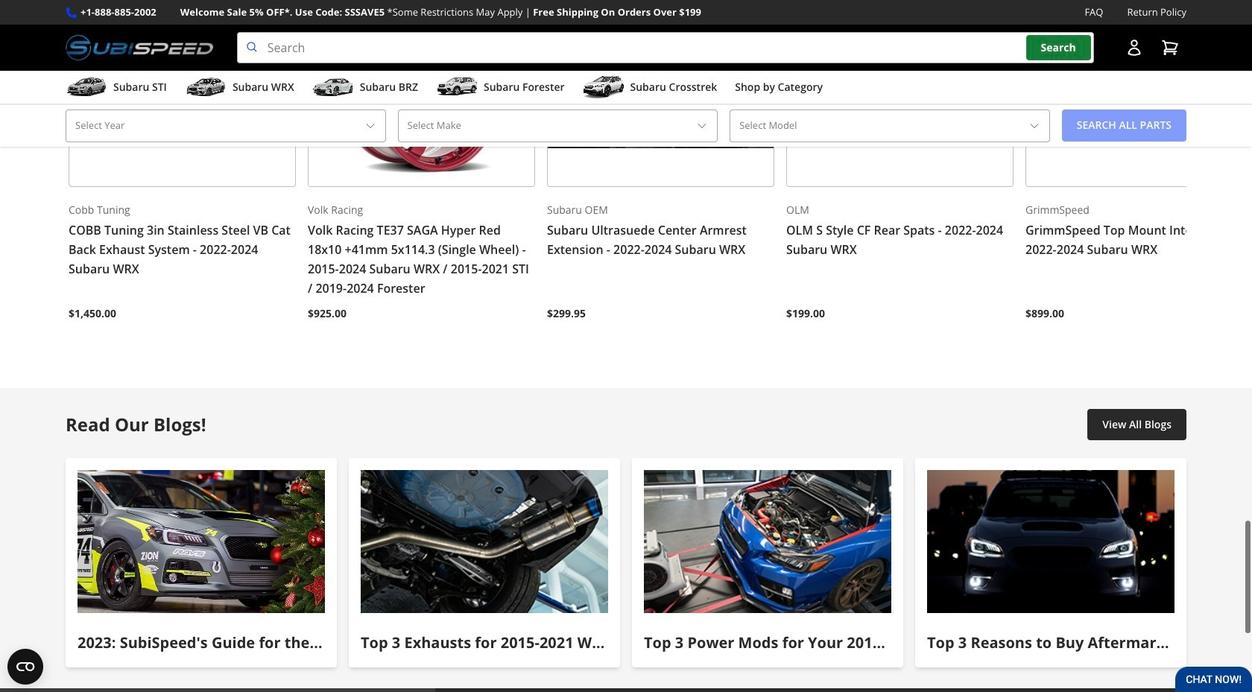 Task type: vqa. For each thing, say whether or not it's contained in the screenshot.
"a subaru WRX Thumbnail Image"
yes



Task type: locate. For each thing, give the bounding box(es) containing it.
Select Model button
[[730, 110, 1050, 142]]

a subaru forester thumbnail image image
[[436, 76, 478, 99]]

Select Year button
[[66, 110, 386, 142]]

wrx/sti aftermarket light image
[[927, 471, 1175, 614]]

Select Make button
[[398, 110, 718, 142]]

vlkwvdgy41ehr volk te37 saga hyper red 18x10 +41 - 2015+ wrx / 2015+ stix4, image
[[308, 0, 535, 187]]

wrx/sti interior image
[[78, 471, 325, 614]]

cob516100 cobb tuning 3in stainless steel vb cat back exhaust system 22+ subaru wrx, image
[[69, 0, 296, 187]]

subj2010vc001 subaru ultrasuede center armrest extension - 2022+ subaru wrx, image
[[547, 0, 775, 187]]

olmb.47011.1 olm s style carbon fiber rear spats - 2022+ subaru wrx, image
[[787, 0, 1014, 187]]

subispeed logo image
[[66, 32, 213, 63]]

a subaru crosstrek thumbnail image image
[[583, 76, 624, 99]]

wrx/sti exhaust image
[[361, 471, 608, 614]]

select make image
[[696, 120, 708, 132]]

open widget image
[[7, 649, 43, 685]]



Task type: describe. For each thing, give the bounding box(es) containing it.
grm113049 grimmspeed top mount intercooler 2022+ subaru wrx, image
[[1026, 0, 1253, 187]]

select year image
[[364, 120, 376, 132]]

a subaru brz thumbnail image image
[[312, 76, 354, 99]]

search input field
[[237, 32, 1095, 63]]

select model image
[[1029, 120, 1041, 132]]

a subaru wrx thumbnail image image
[[185, 76, 227, 99]]

a subaru sti thumbnail image image
[[66, 76, 107, 99]]

button image
[[1126, 39, 1144, 57]]

wrx/sti engine bay image
[[644, 471, 892, 614]]



